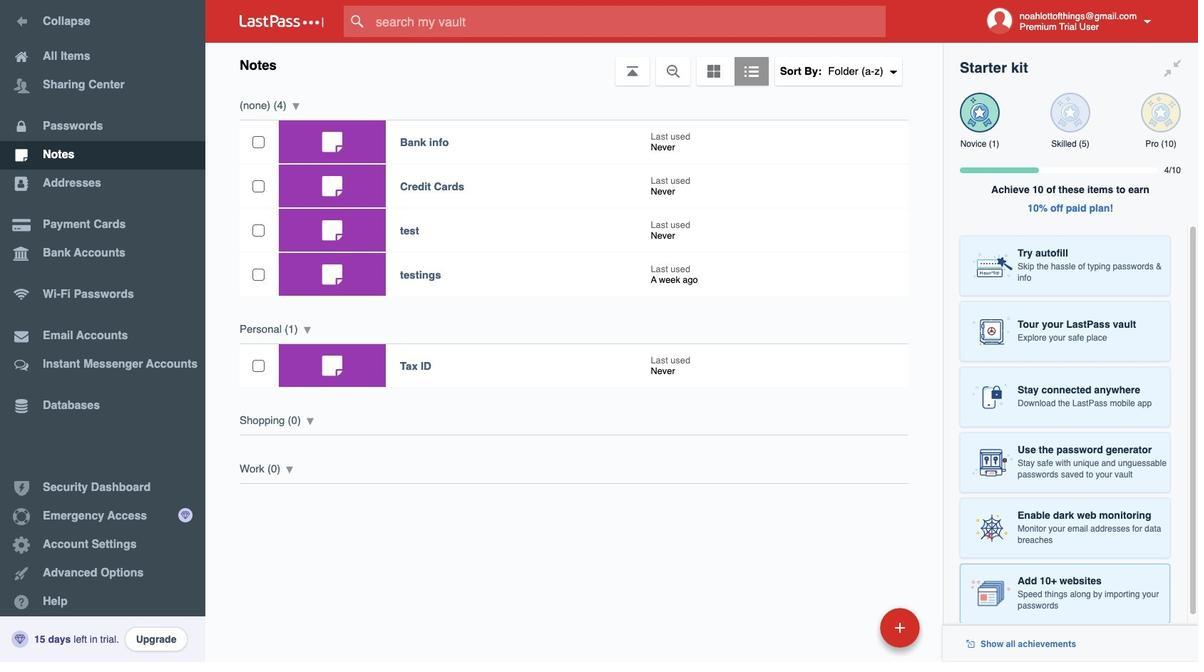 Task type: locate. For each thing, give the bounding box(es) containing it.
main navigation navigation
[[0, 0, 205, 663]]

lastpass image
[[240, 15, 324, 28]]



Task type: describe. For each thing, give the bounding box(es) containing it.
new item navigation
[[782, 604, 929, 663]]

Search search field
[[344, 6, 914, 37]]

new item element
[[782, 608, 925, 648]]

search my vault text field
[[344, 6, 914, 37]]

vault options navigation
[[205, 43, 943, 86]]



